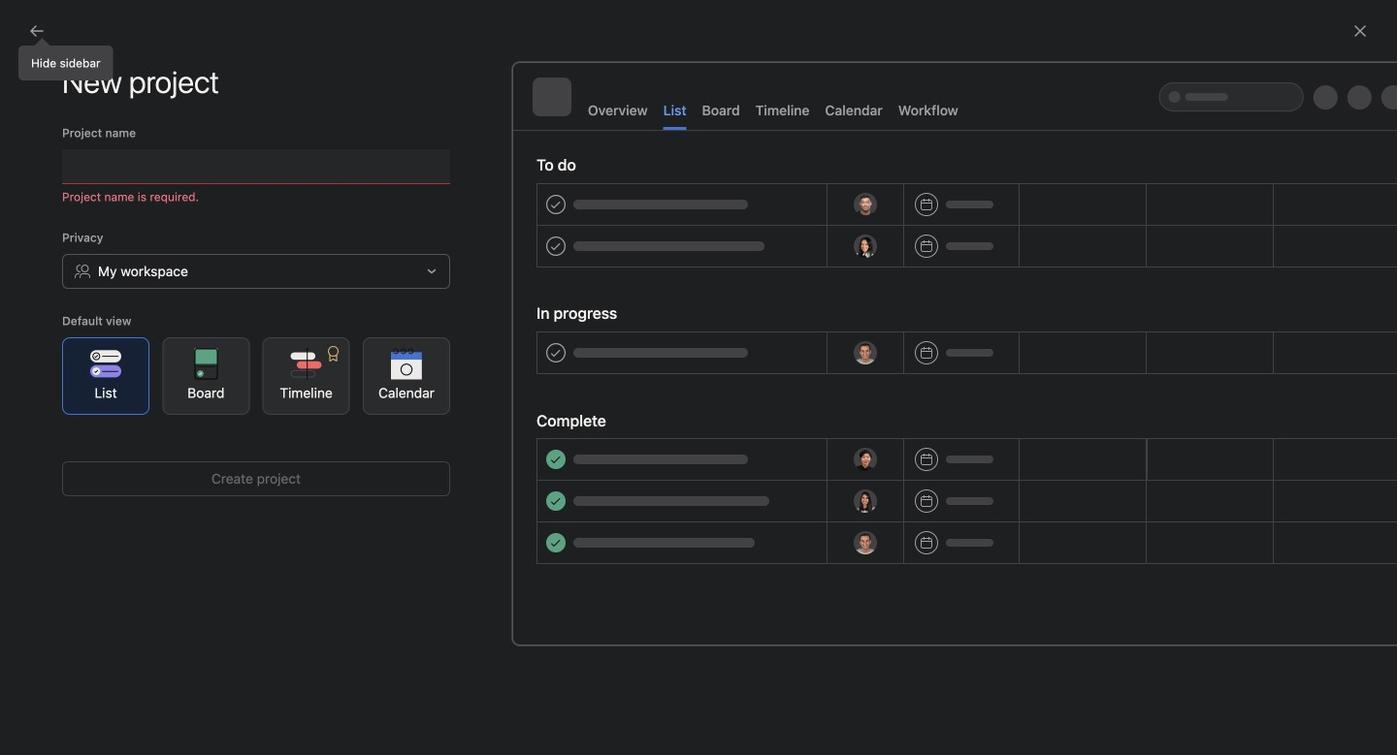 Task type: locate. For each thing, give the bounding box(es) containing it.
list item
[[847, 336, 1095, 395], [265, 407, 807, 442]]

0 horizontal spatial list item
[[265, 407, 807, 442]]

1 vertical spatial list item
[[265, 407, 807, 442]]

this is a preview of your project image
[[512, 62, 1397, 646]]

tooltip
[[19, 41, 112, 80]]

close image
[[1353, 23, 1368, 39]]

go back image
[[29, 23, 45, 39]]

projects element
[[0, 378, 233, 510]]

0 vertical spatial list item
[[847, 336, 1095, 395]]

1 horizontal spatial list item
[[847, 336, 1095, 395]]

briefcase image
[[867, 424, 890, 447]]

alert
[[62, 188, 450, 206]]

None text field
[[62, 149, 450, 184]]

starred element
[[0, 309, 233, 378]]



Task type: vqa. For each thing, say whether or not it's contained in the screenshot.
left the your
no



Task type: describe. For each thing, give the bounding box(es) containing it.
insights element
[[0, 177, 233, 309]]

global element
[[0, 48, 233, 164]]

hide sidebar image
[[25, 16, 41, 31]]

rocket image
[[1115, 424, 1138, 447]]

line_and_symbols image
[[1115, 354, 1138, 377]]



